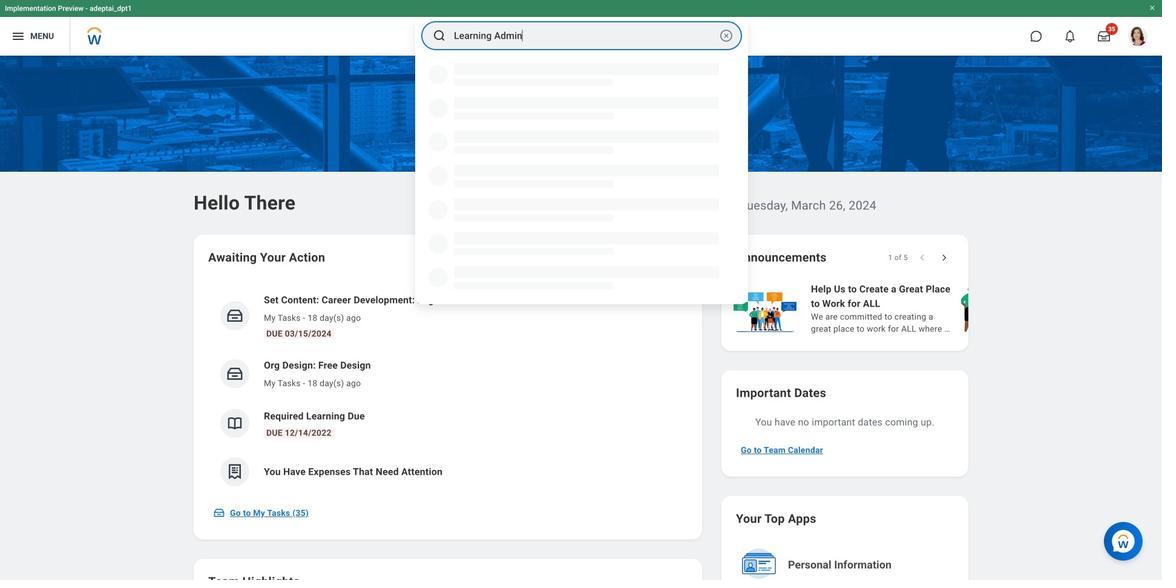 Task type: describe. For each thing, give the bounding box(es) containing it.
0 horizontal spatial list
[[208, 283, 688, 496]]

x circle image
[[719, 28, 734, 43]]

1 horizontal spatial list
[[731, 281, 1162, 337]]

profile logan mcneil image
[[1128, 27, 1148, 48]]

search image
[[432, 28, 447, 43]]

notifications large image
[[1064, 30, 1076, 42]]

justify image
[[11, 29, 25, 44]]

close environment banner image
[[1149, 4, 1156, 12]]

book open image
[[226, 415, 244, 433]]

chevron right small image
[[938, 252, 950, 264]]



Task type: vqa. For each thing, say whether or not it's contained in the screenshot.
row containing Email Address
no



Task type: locate. For each thing, give the bounding box(es) containing it.
inbox image
[[226, 365, 244, 383], [213, 507, 225, 519]]

chevron left small image
[[917, 252, 929, 264]]

0 vertical spatial inbox image
[[226, 365, 244, 383]]

0 horizontal spatial inbox image
[[213, 507, 225, 519]]

dashboard expenses image
[[226, 463, 244, 481]]

1 horizontal spatial inbox image
[[226, 365, 244, 383]]

inbox large image
[[1098, 30, 1110, 42]]

inbox image inside list
[[226, 365, 244, 383]]

main content
[[0, 56, 1162, 581]]

status
[[888, 253, 908, 263]]

inbox image
[[226, 307, 244, 325]]

None search field
[[415, 18, 748, 305]]

banner
[[0, 0, 1162, 56]]

Search Workday  search field
[[454, 22, 717, 49]]

1 vertical spatial inbox image
[[213, 507, 225, 519]]

list
[[731, 281, 1162, 337], [208, 283, 688, 496]]



